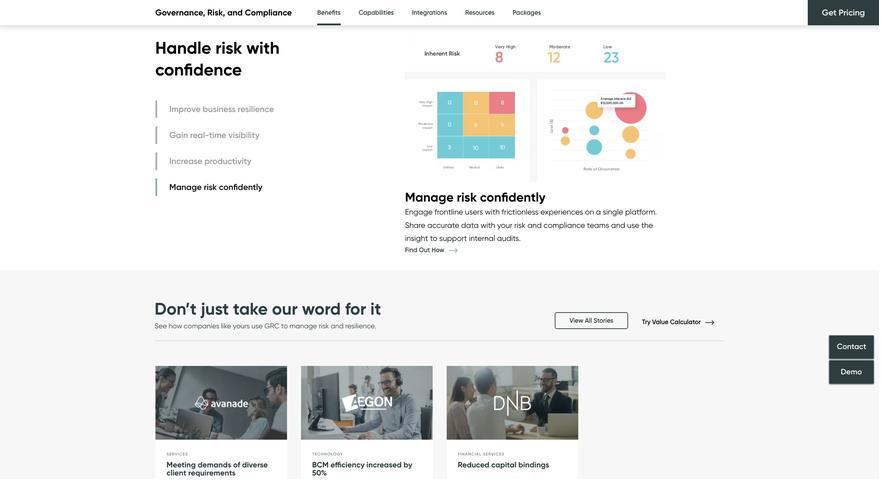 Task type: locate. For each thing, give the bounding box(es) containing it.
grc
[[265, 322, 280, 330]]

time
[[209, 130, 227, 140]]

0 horizontal spatial to
[[281, 322, 288, 330]]

improve business resilience
[[169, 104, 274, 114]]

stories
[[594, 317, 614, 324]]

risk
[[216, 37, 242, 58], [204, 182, 217, 192], [457, 189, 477, 205], [515, 220, 526, 230], [319, 322, 329, 330]]

capabilities link
[[359, 0, 394, 26]]

compliance
[[245, 8, 292, 18]]

increase productivity link
[[155, 152, 276, 170]]

risk for manage risk confidently engage frontline users with frictionless experiences on a single platform. share accurate data with your risk and compliance teams and use the insight to support internal audits.
[[457, 189, 477, 205]]

1 horizontal spatial confidently
[[480, 189, 546, 205]]

to right grc
[[281, 322, 288, 330]]

1 vertical spatial to
[[281, 322, 288, 330]]

manage inside manage risk confidently engage frontline users with frictionless experiences on a single platform. share accurate data with your risk and compliance teams and use the insight to support internal audits.
[[405, 189, 454, 205]]

compliance
[[544, 220, 586, 230]]

and down word
[[331, 322, 344, 330]]

0 vertical spatial to
[[430, 234, 438, 243]]

increase productivity
[[169, 156, 252, 166]]

engage
[[405, 207, 433, 216]]

confidently inside "link"
[[219, 182, 263, 192]]

0 horizontal spatial manage
[[169, 182, 202, 192]]

diverse
[[242, 460, 268, 469]]

don't just take our word for it see how companies like yours use grc to manage risk and resilience.
[[155, 298, 381, 330]]

take
[[233, 298, 268, 319]]

confidently down productivity
[[219, 182, 263, 192]]

resources
[[466, 9, 495, 17]]

risk inside "link"
[[204, 182, 217, 192]]

productivity
[[205, 156, 252, 166]]

audits.
[[498, 234, 521, 243]]

get
[[823, 7, 837, 18]]

on
[[586, 207, 595, 216]]

find out how
[[405, 246, 446, 254]]

gain real-time visibility
[[169, 130, 260, 140]]

resources link
[[466, 0, 495, 26]]

with
[[247, 37, 280, 58], [485, 207, 500, 216], [481, 220, 496, 230]]

manage up engage
[[405, 189, 454, 205]]

find
[[405, 246, 418, 254]]

capabilities
[[359, 9, 394, 17]]

resilience.
[[346, 322, 376, 330]]

calculator
[[671, 318, 701, 326]]

it
[[371, 298, 381, 319]]

experiences
[[541, 207, 584, 216]]

use inside don't just take our word for it see how companies like yours use grc to manage risk and resilience.
[[252, 322, 263, 330]]

1 horizontal spatial manage
[[405, 189, 454, 205]]

manage down increase
[[169, 182, 202, 192]]

and right risk,
[[227, 8, 243, 18]]

use left grc
[[252, 322, 263, 330]]

1 horizontal spatial use
[[628, 220, 640, 230]]

0 vertical spatial with
[[247, 37, 280, 58]]

manage for manage risk confidently engage frontline users with frictionless experiences on a single platform. share accurate data with your risk and compliance teams and use the insight to support internal audits.
[[405, 189, 454, 205]]

to up find out how 'link' at the bottom
[[430, 234, 438, 243]]

1 horizontal spatial to
[[430, 234, 438, 243]]

the
[[642, 220, 654, 230]]

avanade meets diverse client requirements image
[[155, 366, 287, 440]]

1 vertical spatial use
[[252, 322, 263, 330]]

0 horizontal spatial use
[[252, 322, 263, 330]]

and
[[227, 8, 243, 18], [528, 220, 542, 230], [612, 220, 626, 230], [331, 322, 344, 330]]

efficiency
[[331, 460, 365, 469]]

0 horizontal spatial confidently
[[219, 182, 263, 192]]

manage inside manage risk confidently "link"
[[169, 182, 202, 192]]

increase
[[169, 156, 203, 166]]

out
[[419, 246, 430, 254]]

risk inside handle risk with confidence
[[216, 37, 242, 58]]

bindings
[[519, 460, 550, 469]]

try
[[643, 318, 651, 326]]

manage
[[290, 322, 317, 330]]

get pricing
[[823, 7, 866, 18]]

gain
[[169, 130, 188, 140]]

reduced capital bindings
[[458, 460, 550, 469]]

like
[[221, 322, 231, 330]]

2 vertical spatial with
[[481, 220, 496, 230]]

use
[[628, 220, 640, 230], [252, 322, 263, 330]]

benefits link
[[317, 0, 341, 27]]

frictionless
[[502, 207, 539, 216]]

50%
[[312, 468, 327, 478]]

of
[[233, 460, 240, 469]]

insight
[[405, 234, 428, 243]]

pricing
[[839, 7, 866, 18]]

confidently inside manage risk confidently engage frontline users with frictionless experiences on a single platform. share accurate data with your risk and compliance teams and use the insight to support internal audits.
[[480, 189, 546, 205]]

governance,
[[155, 8, 205, 18]]

platform.
[[626, 207, 657, 216]]

risk,
[[208, 8, 225, 18]]

confidently up "frictionless"
[[480, 189, 546, 205]]

confidently
[[219, 182, 263, 192], [480, 189, 546, 205]]

use left the
[[628, 220, 640, 230]]

try value calculator link
[[643, 318, 725, 326]]

share
[[405, 220, 426, 230]]

risk inside don't just take our word for it see how companies like yours use grc to manage risk and resilience.
[[319, 322, 329, 330]]

integrations link
[[412, 0, 448, 26]]

0 vertical spatial use
[[628, 220, 640, 230]]

frontline
[[435, 207, 464, 216]]



Task type: describe. For each thing, give the bounding box(es) containing it.
find out how link
[[405, 246, 468, 254]]

automating risk management & prioritizing mitigation image
[[447, 366, 579, 440]]

packages
[[513, 9, 541, 17]]

handle risk with confidence
[[155, 37, 280, 80]]

single
[[603, 207, 624, 216]]

with inside handle risk with confidence
[[247, 37, 280, 58]]

demo link
[[830, 360, 875, 383]]

and inside don't just take our word for it see how companies like yours use grc to manage risk and resilience.
[[331, 322, 344, 330]]

manage for manage risk confidently
[[169, 182, 202, 192]]

1 vertical spatial with
[[485, 207, 500, 216]]

don't
[[155, 298, 197, 319]]

business
[[203, 104, 236, 114]]

improve business resilience link
[[155, 100, 276, 118]]

manage risk confidently engage frontline users with frictionless experiences on a single platform. share accurate data with your risk and compliance teams and use the insight to support internal audits.
[[405, 189, 657, 243]]

users
[[465, 207, 483, 216]]

manage risk confidently link
[[155, 178, 276, 196]]

to inside manage risk confidently engage frontline users with frictionless experiences on a single platform. share accurate data with your risk and compliance teams and use the insight to support internal audits.
[[430, 234, 438, 243]]

resilience
[[238, 104, 274, 114]]

our
[[272, 298, 298, 319]]

view all stories
[[570, 317, 614, 324]]

companies
[[184, 322, 220, 330]]

risk for manage risk confidently
[[204, 182, 217, 192]]

contact
[[838, 342, 867, 351]]

use inside manage risk confidently engage frontline users with frictionless experiences on a single platform. share accurate data with your risk and compliance teams and use the insight to support internal audits.
[[628, 220, 640, 230]]

see
[[155, 322, 167, 330]]

value
[[653, 318, 669, 326]]

assess operational resilience with dynamic dashboards image
[[405, 28, 666, 189]]

visibility
[[229, 130, 260, 140]]

meeting
[[167, 460, 196, 469]]

get pricing link
[[809, 0, 880, 25]]

capital
[[492, 460, 517, 469]]

just
[[201, 298, 229, 319]]

to inside don't just take our word for it see how companies like yours use grc to manage risk and resilience.
[[281, 322, 288, 330]]

reduced
[[458, 460, 490, 469]]

for
[[345, 298, 367, 319]]

real-
[[190, 130, 209, 140]]

support
[[440, 234, 467, 243]]

manage risk confidently
[[169, 182, 263, 192]]

improve
[[169, 104, 201, 114]]

and down "frictionless"
[[528, 220, 542, 230]]

handle
[[155, 37, 211, 58]]

teams
[[588, 220, 610, 230]]

integrations
[[412, 9, 448, 17]]

packages link
[[513, 0, 541, 26]]

bcm efficiency increased by 50%
[[312, 460, 413, 478]]

increased
[[367, 460, 402, 469]]

demands
[[198, 460, 231, 469]]

demo
[[842, 367, 863, 377]]

try value calculator
[[643, 318, 703, 326]]

requirements
[[188, 468, 236, 478]]

and down single
[[612, 220, 626, 230]]

accurate
[[428, 220, 460, 230]]

confidence
[[155, 59, 242, 80]]

how
[[169, 322, 182, 330]]

meeting demands of diverse client requirements
[[167, 460, 268, 478]]

view all stories link
[[555, 312, 629, 329]]

contact link
[[830, 335, 875, 359]]

view
[[570, 317, 584, 324]]

data
[[462, 220, 479, 230]]

governance, risk, and compliance
[[155, 8, 292, 18]]

your
[[498, 220, 513, 230]]

gain real-time visibility link
[[155, 126, 276, 144]]

internal
[[469, 234, 496, 243]]

word
[[302, 298, 341, 319]]

all
[[585, 317, 593, 324]]

confidently for manage risk confidently
[[219, 182, 263, 192]]

risk for handle risk with confidence
[[216, 37, 242, 58]]

confidently for manage risk confidently engage frontline users with frictionless experiences on a single platform. share accurate data with your risk and compliance teams and use the insight to support internal audits.
[[480, 189, 546, 205]]

bcm
[[312, 460, 329, 469]]

how
[[432, 246, 445, 254]]

by
[[404, 460, 413, 469]]

a
[[596, 207, 601, 216]]

yours
[[233, 322, 250, 330]]



Task type: vqa. For each thing, say whether or not it's contained in the screenshot.
The Confidently within the Manage risk confidently Engage frontline users with frictionless experiences on a single platform. Share accurate data with your risk and compliance teams and use the insight to support internal audits.
yes



